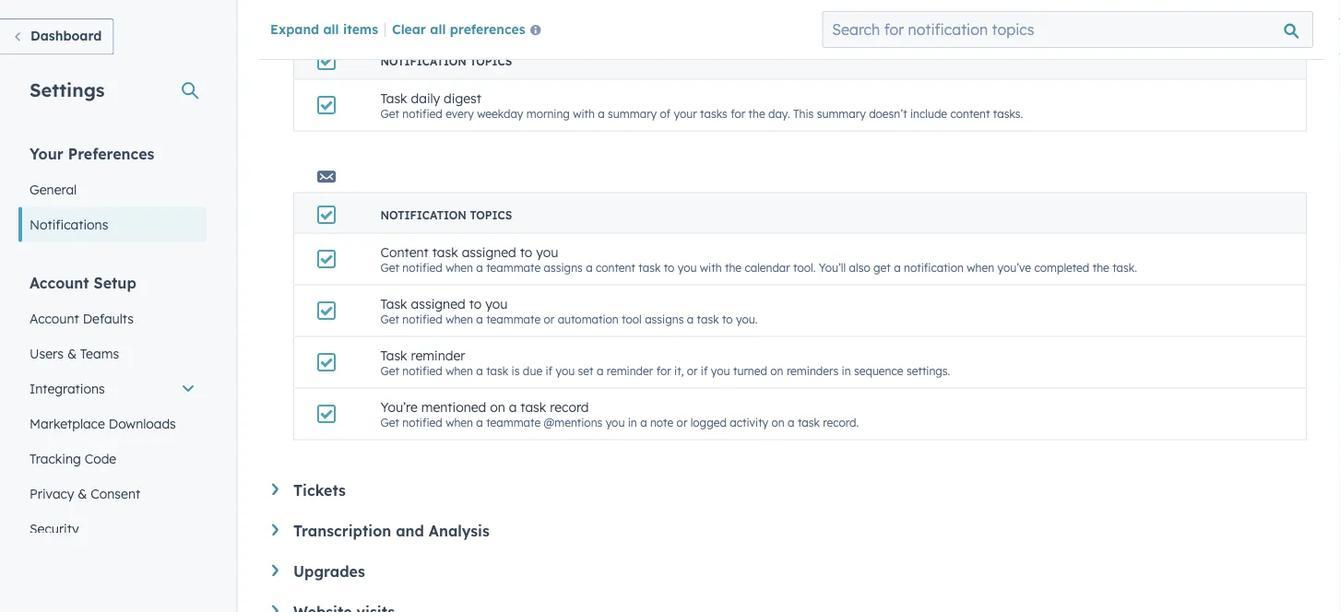 Task type: vqa. For each thing, say whether or not it's contained in the screenshot.


Task type: locate. For each thing, give the bounding box(es) containing it.
2 teammate from the top
[[486, 312, 541, 326]]

1 teammate from the top
[[486, 260, 541, 274]]

with
[[573, 106, 595, 120], [700, 260, 722, 274]]

if right due
[[546, 364, 553, 378]]

0 horizontal spatial &
[[67, 346, 77, 362]]

3 notified from the top
[[403, 312, 443, 326]]

0 horizontal spatial the
[[725, 260, 742, 274]]

0 horizontal spatial with
[[573, 106, 595, 120]]

caret image
[[272, 484, 279, 496], [272, 525, 279, 536], [272, 606, 279, 613]]

1 vertical spatial caret image
[[272, 525, 279, 536]]

when
[[446, 260, 473, 274], [967, 260, 995, 274], [446, 312, 473, 326], [446, 364, 473, 378], [446, 415, 473, 429]]

1 horizontal spatial the
[[749, 106, 766, 120]]

if
[[546, 364, 553, 378], [701, 364, 708, 378]]

notification
[[381, 54, 467, 68], [381, 208, 467, 222]]

teammate
[[486, 260, 541, 274], [486, 312, 541, 326], [486, 415, 541, 429]]

caret image for transcription and analysis
[[272, 525, 279, 536]]

task assigned to you get notified when a teammate or automation tool assigns a task to you.
[[381, 296, 758, 326]]

1 vertical spatial in
[[628, 415, 637, 429]]

task inside task reminder get notified when a task is due if you set a reminder for it, or if you turned on reminders in sequence settings.
[[486, 364, 509, 378]]

0 horizontal spatial if
[[546, 364, 553, 378]]

& right privacy
[[78, 486, 87, 502]]

all
[[323, 21, 339, 37], [430, 21, 446, 37]]

clear
[[392, 21, 426, 37]]

reminder right the set
[[607, 364, 654, 378]]

for inside task daily digest get notified every weekday morning with a summary of your tasks for the day. this summary doesn't include content tasks.
[[731, 106, 746, 120]]

task left you.
[[697, 312, 719, 326]]

0 horizontal spatial for
[[657, 364, 671, 378]]

2 vertical spatial task
[[381, 348, 408, 364]]

all for expand
[[323, 21, 339, 37]]

a up task assigned to you get notified when a teammate or automation tool assigns a task to you.
[[586, 260, 593, 274]]

0 vertical spatial content
[[951, 106, 991, 120]]

tasks
[[700, 106, 728, 120]]

task up you're
[[381, 348, 408, 364]]

account
[[30, 274, 89, 292], [30, 310, 79, 327]]

1 summary from the left
[[608, 106, 657, 120]]

2 get from the top
[[381, 260, 399, 274]]

notified inside content task assigned to you get notified when a teammate assigns a content task to you with the calendar tool. you'll also get a notification when you've completed the task.
[[403, 260, 443, 274]]

analysis
[[429, 522, 490, 540]]

1 if from the left
[[546, 364, 553, 378]]

with left 'calendar'
[[700, 260, 722, 274]]

& inside 'link'
[[67, 346, 77, 362]]

in inside you're mentioned on a task record get notified when a teammate @mentions you in a note or logged activity on a task record.
[[628, 415, 637, 429]]

items
[[343, 21, 378, 37]]

for right tasks
[[731, 106, 746, 120]]

1 horizontal spatial summary
[[817, 106, 866, 120]]

teammate inside task assigned to you get notified when a teammate or automation tool assigns a task to you.
[[486, 312, 541, 326]]

with right morning
[[573, 106, 595, 120]]

2 vertical spatial teammate
[[486, 415, 541, 429]]

notification up content
[[381, 208, 467, 222]]

caret image inside transcription and analysis dropdown button
[[272, 525, 279, 536]]

users
[[30, 346, 64, 362]]

completed
[[1035, 260, 1090, 274]]

3 teammate from the top
[[486, 415, 541, 429]]

a left note
[[640, 415, 647, 429]]

& for privacy
[[78, 486, 87, 502]]

code
[[85, 451, 116, 467]]

a left is
[[476, 364, 483, 378]]

1 vertical spatial assigned
[[411, 296, 466, 312]]

account inside account defaults link
[[30, 310, 79, 327]]

notification
[[904, 260, 964, 274]]

4 get from the top
[[381, 364, 399, 378]]

notified inside task assigned to you get notified when a teammate or automation tool assigns a task to you.
[[403, 312, 443, 326]]

in
[[842, 364, 851, 378], [628, 415, 637, 429]]

2 notification from the top
[[381, 208, 467, 222]]

when inside task reminder get notified when a task is due if you set a reminder for it, or if you turned on reminders in sequence settings.
[[446, 364, 473, 378]]

with inside task daily digest get notified every weekday morning with a summary of your tasks for the day. this summary doesn't include content tasks.
[[573, 106, 595, 120]]

2 all from the left
[[430, 21, 446, 37]]

the inside task daily digest get notified every weekday morning with a summary of your tasks for the day. this summary doesn't include content tasks.
[[749, 106, 766, 120]]

notification topics down clear all preferences
[[381, 54, 512, 68]]

1 caret image from the top
[[272, 484, 279, 496]]

assigns right tool
[[645, 312, 684, 326]]

on right 'mentioned'
[[490, 399, 505, 415]]

defaults
[[83, 310, 134, 327]]

if right it,
[[701, 364, 708, 378]]

0 vertical spatial topics
[[470, 54, 512, 68]]

1 horizontal spatial content
[[951, 106, 991, 120]]

account setup
[[30, 274, 136, 292]]

0 vertical spatial assigns
[[544, 260, 583, 274]]

task
[[432, 244, 458, 260], [639, 260, 661, 274], [697, 312, 719, 326], [486, 364, 509, 378], [521, 399, 547, 415], [798, 415, 820, 429]]

content up tool
[[596, 260, 636, 274]]

caret image left tickets
[[272, 484, 279, 496]]

security
[[30, 521, 79, 537]]

1 horizontal spatial if
[[701, 364, 708, 378]]

1 vertical spatial topics
[[470, 208, 512, 222]]

0 vertical spatial task
[[381, 90, 408, 106]]

5 notified from the top
[[403, 415, 443, 429]]

on
[[771, 364, 784, 378], [490, 399, 505, 415], [772, 415, 785, 429]]

assigns inside content task assigned to you get notified when a teammate assigns a content task to you with the calendar tool. you'll also get a notification when you've completed the task.
[[544, 260, 583, 274]]

content left tasks.
[[951, 106, 991, 120]]

task down content
[[381, 296, 408, 312]]

3 task from the top
[[381, 348, 408, 364]]

0 vertical spatial &
[[67, 346, 77, 362]]

in left sequence
[[842, 364, 851, 378]]

1 all from the left
[[323, 21, 339, 37]]

task left record.
[[798, 415, 820, 429]]

your preferences element
[[18, 143, 207, 242]]

0 horizontal spatial in
[[628, 415, 637, 429]]

all right clear
[[430, 21, 446, 37]]

task left record
[[521, 399, 547, 415]]

1 vertical spatial content
[[596, 260, 636, 274]]

or for a
[[687, 364, 698, 378]]

3 caret image from the top
[[272, 606, 279, 613]]

teammate up task assigned to you get notified when a teammate or automation tool assigns a task to you.
[[486, 260, 541, 274]]

1 vertical spatial &
[[78, 486, 87, 502]]

task left is
[[486, 364, 509, 378]]

& for users
[[67, 346, 77, 362]]

the left 'calendar'
[[725, 260, 742, 274]]

1 notification topics from the top
[[381, 54, 512, 68]]

task inside task daily digest get notified every weekday morning with a summary of your tasks for the day. this summary doesn't include content tasks.
[[381, 90, 408, 106]]

also
[[849, 260, 871, 274]]

1 vertical spatial or
[[687, 364, 698, 378]]

2 account from the top
[[30, 310, 79, 327]]

caret image down caret image
[[272, 606, 279, 613]]

a up task reminder get notified when a task is due if you set a reminder for it, or if you turned on reminders in sequence settings.
[[687, 312, 694, 326]]

0 vertical spatial notification topics
[[381, 54, 512, 68]]

the left task.
[[1093, 260, 1110, 274]]

2 vertical spatial or
[[677, 415, 688, 429]]

notifications link
[[18, 207, 207, 242]]

when inside task assigned to you get notified when a teammate or automation tool assigns a task to you.
[[446, 312, 473, 326]]

0 vertical spatial caret image
[[272, 484, 279, 496]]

1 horizontal spatial with
[[700, 260, 722, 274]]

get inside task daily digest get notified every weekday morning with a summary of your tasks for the day. this summary doesn't include content tasks.
[[381, 106, 399, 120]]

task left daily
[[381, 90, 408, 106]]

1 vertical spatial assigns
[[645, 312, 684, 326]]

all left "items"
[[323, 21, 339, 37]]

or inside task reminder get notified when a task is due if you set a reminder for it, or if you turned on reminders in sequence settings.
[[687, 364, 698, 378]]

notification down clear
[[381, 54, 467, 68]]

2 caret image from the top
[[272, 525, 279, 536]]

account up users
[[30, 310, 79, 327]]

0 vertical spatial with
[[573, 106, 595, 120]]

assigned down content
[[411, 296, 466, 312]]

all inside button
[[430, 21, 446, 37]]

0 vertical spatial for
[[731, 106, 746, 120]]

get inside content task assigned to you get notified when a teammate assigns a content task to you with the calendar tool. you'll also get a notification when you've completed the task.
[[381, 260, 399, 274]]

0 vertical spatial in
[[842, 364, 851, 378]]

notification topics up content
[[381, 208, 512, 222]]

caret image
[[272, 565, 279, 577]]

setup
[[94, 274, 136, 292]]

notified inside task daily digest get notified every weekday morning with a summary of your tasks for the day. this summary doesn't include content tasks.
[[403, 106, 443, 120]]

get
[[874, 260, 891, 274]]

notified
[[403, 106, 443, 120], [403, 260, 443, 274], [403, 312, 443, 326], [403, 364, 443, 378], [403, 415, 443, 429]]

2 notified from the top
[[403, 260, 443, 274]]

2 horizontal spatial the
[[1093, 260, 1110, 274]]

0 vertical spatial account
[[30, 274, 89, 292]]

preferences
[[450, 21, 526, 37]]

assigned
[[462, 244, 517, 260], [411, 296, 466, 312]]

0 vertical spatial assigned
[[462, 244, 517, 260]]

task inside task reminder get notified when a task is due if you set a reminder for it, or if you turned on reminders in sequence settings.
[[381, 348, 408, 364]]

0 vertical spatial or
[[544, 312, 555, 326]]

note
[[650, 415, 674, 429]]

0 horizontal spatial all
[[323, 21, 339, 37]]

due
[[523, 364, 543, 378]]

assigned right content
[[462, 244, 517, 260]]

0 horizontal spatial assigns
[[544, 260, 583, 274]]

a right you're
[[476, 415, 483, 429]]

reminder
[[411, 348, 466, 364], [607, 364, 654, 378]]

reminder up 'mentioned'
[[411, 348, 466, 364]]

2 if from the left
[[701, 364, 708, 378]]

0 horizontal spatial content
[[596, 260, 636, 274]]

1 horizontal spatial all
[[430, 21, 446, 37]]

morning
[[527, 106, 570, 120]]

1 account from the top
[[30, 274, 89, 292]]

@mentions
[[544, 415, 603, 429]]

3 get from the top
[[381, 312, 399, 326]]

content
[[951, 106, 991, 120], [596, 260, 636, 274]]

this
[[794, 106, 814, 120]]

content inside content task assigned to you get notified when a teammate assigns a content task to you with the calendar tool. you'll also get a notification when you've completed the task.
[[596, 260, 636, 274]]

on right turned
[[771, 364, 784, 378]]

or left automation at bottom left
[[544, 312, 555, 326]]

a down is
[[509, 399, 517, 415]]

caret image for tickets
[[272, 484, 279, 496]]

2 task from the top
[[381, 296, 408, 312]]

1 vertical spatial account
[[30, 310, 79, 327]]

topics
[[470, 54, 512, 68], [470, 208, 512, 222]]

in left note
[[628, 415, 637, 429]]

you
[[536, 244, 559, 260], [678, 260, 697, 274], [486, 296, 508, 312], [556, 364, 575, 378], [711, 364, 730, 378], [606, 415, 625, 429]]

caret image up caret image
[[272, 525, 279, 536]]

1 horizontal spatial in
[[842, 364, 851, 378]]

0 horizontal spatial summary
[[608, 106, 657, 120]]

caret image inside tickets "dropdown button"
[[272, 484, 279, 496]]

for for task daily digest
[[731, 106, 746, 120]]

or inside you're mentioned on a task record get notified when a teammate @mentions you in a note or logged activity on a task record.
[[677, 415, 688, 429]]

1 get from the top
[[381, 106, 399, 120]]

notification topics
[[381, 54, 512, 68], [381, 208, 512, 222]]

summary right this
[[817, 106, 866, 120]]

0 vertical spatial notification
[[381, 54, 467, 68]]

1 vertical spatial for
[[657, 364, 671, 378]]

the left "day."
[[749, 106, 766, 120]]

1 horizontal spatial assigns
[[645, 312, 684, 326]]

2 notification topics from the top
[[381, 208, 512, 222]]

teammate up is
[[486, 312, 541, 326]]

1 vertical spatial teammate
[[486, 312, 541, 326]]

for
[[731, 106, 746, 120], [657, 364, 671, 378]]

a right the set
[[597, 364, 604, 378]]

1 vertical spatial notification topics
[[381, 208, 512, 222]]

preferences
[[68, 144, 154, 163]]

1 vertical spatial with
[[700, 260, 722, 274]]

1 horizontal spatial &
[[78, 486, 87, 502]]

on inside task reminder get notified when a task is due if you set a reminder for it, or if you turned on reminders in sequence settings.
[[771, 364, 784, 378]]

4 notified from the top
[[403, 364, 443, 378]]

for inside task reminder get notified when a task is due if you set a reminder for it, or if you turned on reminders in sequence settings.
[[657, 364, 671, 378]]

assigns up task assigned to you get notified when a teammate or automation tool assigns a task to you.
[[544, 260, 583, 274]]

the
[[749, 106, 766, 120], [725, 260, 742, 274], [1093, 260, 1110, 274]]

calendar
[[745, 260, 791, 274]]

or right note
[[677, 415, 688, 429]]

tool.
[[794, 260, 816, 274]]

0 vertical spatial teammate
[[486, 260, 541, 274]]

1 notified from the top
[[403, 106, 443, 120]]

a right morning
[[598, 106, 605, 120]]

1 horizontal spatial for
[[731, 106, 746, 120]]

assigns
[[544, 260, 583, 274], [645, 312, 684, 326]]

2 vertical spatial caret image
[[272, 606, 279, 613]]

you've
[[998, 260, 1032, 274]]

task inside task assigned to you get notified when a teammate or automation tool assigns a task to you.
[[381, 296, 408, 312]]

your
[[674, 106, 697, 120]]

account up 'account defaults' at left
[[30, 274, 89, 292]]

for left it,
[[657, 364, 671, 378]]

teammate down is
[[486, 415, 541, 429]]

1 task from the top
[[381, 90, 408, 106]]

summary left of
[[608, 106, 657, 120]]

1 vertical spatial notification
[[381, 208, 467, 222]]

to
[[520, 244, 533, 260], [664, 260, 675, 274], [469, 296, 482, 312], [722, 312, 733, 326]]

teammate inside content task assigned to you get notified when a teammate assigns a content task to you with the calendar tool. you'll also get a notification when you've completed the task.
[[486, 260, 541, 274]]

&
[[67, 346, 77, 362], [78, 486, 87, 502]]

assigned inside content task assigned to you get notified when a teammate assigns a content task to you with the calendar tool. you'll also get a notification when you've completed the task.
[[462, 244, 517, 260]]

or right it,
[[687, 364, 698, 378]]

1 vertical spatial task
[[381, 296, 408, 312]]

task inside task assigned to you get notified when a teammate or automation tool assigns a task to you.
[[697, 312, 719, 326]]

all for clear
[[430, 21, 446, 37]]

5 get from the top
[[381, 415, 399, 429]]

or
[[544, 312, 555, 326], [687, 364, 698, 378], [677, 415, 688, 429]]

& right users
[[67, 346, 77, 362]]



Task type: describe. For each thing, give the bounding box(es) containing it.
or inside task assigned to you get notified when a teammate or automation tool assigns a task to you.
[[544, 312, 555, 326]]

and
[[396, 522, 424, 540]]

day.
[[769, 106, 790, 120]]

Search for notification topics search field
[[822, 11, 1314, 48]]

you.
[[736, 312, 758, 326]]

a up 'mentioned'
[[476, 312, 483, 326]]

content inside task daily digest get notified every weekday morning with a summary of your tasks for the day. this summary doesn't include content tasks.
[[951, 106, 991, 120]]

reminders
[[787, 364, 839, 378]]

with inside content task assigned to you get notified when a teammate assigns a content task to you with the calendar tool. you'll also get a notification when you've completed the task.
[[700, 260, 722, 274]]

is
[[512, 364, 520, 378]]

tickets button
[[272, 481, 1307, 500]]

content
[[381, 244, 429, 260]]

a right get
[[894, 260, 901, 274]]

account for account setup
[[30, 274, 89, 292]]

in inside task reminder get notified when a task is due if you set a reminder for it, or if you turned on reminders in sequence settings.
[[842, 364, 851, 378]]

integrations
[[30, 381, 105, 397]]

dashboard link
[[0, 18, 114, 55]]

set
[[578, 364, 594, 378]]

teammate inside you're mentioned on a task record get notified when a teammate @mentions you in a note or logged activity on a task record.
[[486, 415, 541, 429]]

transcription and analysis button
[[272, 522, 1307, 540]]

doesn't
[[869, 106, 908, 120]]

it,
[[675, 364, 684, 378]]

every
[[446, 106, 474, 120]]

get inside task reminder get notified when a task is due if you set a reminder for it, or if you turned on reminders in sequence settings.
[[381, 364, 399, 378]]

tool
[[622, 312, 642, 326]]

task for task reminder
[[381, 348, 408, 364]]

marketplace
[[30, 416, 105, 432]]

of
[[660, 106, 671, 120]]

dashboard
[[30, 28, 102, 44]]

notifications
[[30, 216, 108, 233]]

settings.
[[907, 364, 951, 378]]

clear all preferences button
[[392, 19, 549, 41]]

you'll
[[819, 260, 846, 274]]

privacy & consent link
[[18, 477, 207, 512]]

you're
[[381, 399, 418, 415]]

you inside task assigned to you get notified when a teammate or automation tool assigns a task to you.
[[486, 296, 508, 312]]

account for account defaults
[[30, 310, 79, 327]]

users & teams
[[30, 346, 119, 362]]

security link
[[18, 512, 207, 547]]

get inside task assigned to you get notified when a teammate or automation tool assigns a task to you.
[[381, 312, 399, 326]]

tracking code
[[30, 451, 116, 467]]

content task assigned to you get notified when a teammate assigns a content task to you with the calendar tool. you'll also get a notification when you've completed the task.
[[381, 244, 1138, 274]]

0 horizontal spatial reminder
[[411, 348, 466, 364]]

general link
[[18, 172, 207, 207]]

record
[[550, 399, 589, 415]]

account setup element
[[18, 273, 207, 547]]

task for task assigned to you
[[381, 296, 408, 312]]

a right content
[[476, 260, 483, 274]]

users & teams link
[[18, 336, 207, 371]]

consent
[[91, 486, 140, 502]]

expand all items button
[[270, 21, 378, 37]]

expand
[[270, 21, 319, 37]]

task up tool
[[639, 260, 661, 274]]

when inside you're mentioned on a task record get notified when a teammate @mentions you in a note or logged activity on a task record.
[[446, 415, 473, 429]]

2 topics from the top
[[470, 208, 512, 222]]

you're mentioned on a task record get notified when a teammate @mentions you in a note or logged activity on a task record.
[[381, 399, 859, 429]]

general
[[30, 181, 77, 197]]

a right activity
[[788, 415, 795, 429]]

task right content
[[432, 244, 458, 260]]

sequence
[[854, 364, 904, 378]]

assigned inside task assigned to you get notified when a teammate or automation tool assigns a task to you.
[[411, 296, 466, 312]]

1 notification from the top
[[381, 54, 467, 68]]

tracking code link
[[18, 442, 207, 477]]

integrations button
[[18, 371, 207, 406]]

marketplace downloads link
[[18, 406, 207, 442]]

task daily digest get notified every weekday morning with a summary of your tasks for the day. this summary doesn't include content tasks.
[[381, 90, 1024, 120]]

digest
[[444, 90, 482, 106]]

downloads
[[109, 416, 176, 432]]

account defaults
[[30, 310, 134, 327]]

automation
[[558, 312, 619, 326]]

mentioned
[[421, 399, 487, 415]]

marketplace downloads
[[30, 416, 176, 432]]

notified inside you're mentioned on a task record get notified when a teammate @mentions you in a note or logged activity on a task record.
[[403, 415, 443, 429]]

privacy & consent
[[30, 486, 140, 502]]

task for task daily digest
[[381, 90, 408, 106]]

turned
[[734, 364, 768, 378]]

get inside you're mentioned on a task record get notified when a teammate @mentions you in a note or logged activity on a task record.
[[381, 415, 399, 429]]

2 summary from the left
[[817, 106, 866, 120]]

on right activity
[[772, 415, 785, 429]]

task reminder get notified when a task is due if you set a reminder for it, or if you turned on reminders in sequence settings.
[[381, 348, 951, 378]]

transcription
[[293, 522, 391, 540]]

teams
[[80, 346, 119, 362]]

weekday
[[477, 106, 523, 120]]

assigns inside task assigned to you get notified when a teammate or automation tool assigns a task to you.
[[645, 312, 684, 326]]

you inside you're mentioned on a task record get notified when a teammate @mentions you in a note or logged activity on a task record.
[[606, 415, 625, 429]]

task.
[[1113, 260, 1138, 274]]

daily
[[411, 90, 440, 106]]

record.
[[823, 415, 859, 429]]

transcription and analysis
[[293, 522, 490, 540]]

tasks.
[[994, 106, 1024, 120]]

upgrades
[[293, 562, 365, 581]]

for for task reminder
[[657, 364, 671, 378]]

1 horizontal spatial reminder
[[607, 364, 654, 378]]

logged
[[691, 415, 727, 429]]

account defaults link
[[18, 301, 207, 336]]

clear all preferences
[[392, 21, 526, 37]]

tracking
[[30, 451, 81, 467]]

1 topics from the top
[[470, 54, 512, 68]]

tickets
[[293, 481, 346, 500]]

expand all items
[[270, 21, 378, 37]]

activity
[[730, 415, 769, 429]]

or for record
[[677, 415, 688, 429]]

settings
[[30, 78, 105, 101]]

include
[[911, 106, 948, 120]]

a inside task daily digest get notified every weekday morning with a summary of your tasks for the day. this summary doesn't include content tasks.
[[598, 106, 605, 120]]

privacy
[[30, 486, 74, 502]]

your preferences
[[30, 144, 154, 163]]

your
[[30, 144, 63, 163]]

upgrades button
[[272, 562, 1307, 581]]

notified inside task reminder get notified when a task is due if you set a reminder for it, or if you turned on reminders in sequence settings.
[[403, 364, 443, 378]]



